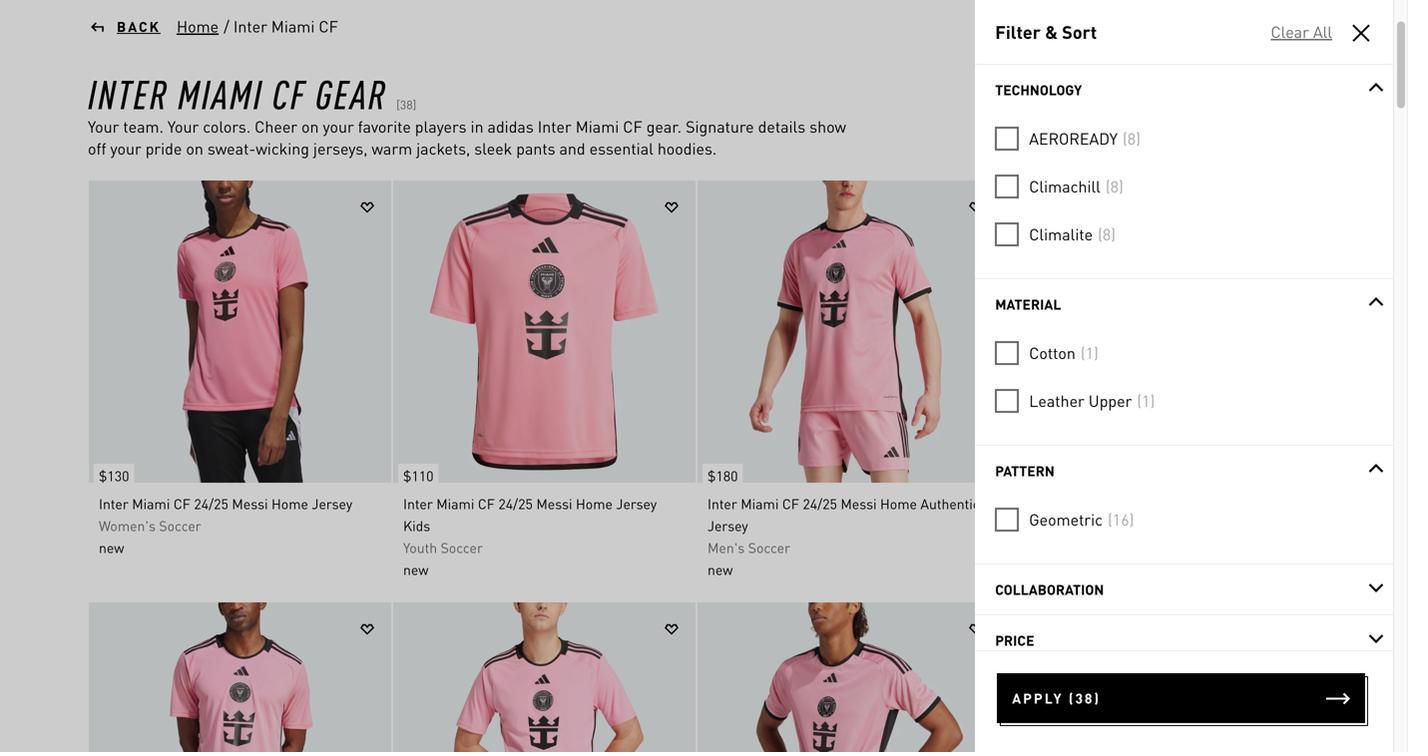 Task type: vqa. For each thing, say whether or not it's contained in the screenshot.
Miami related to Inter Miami CF Gear [38]
yes



Task type: locate. For each thing, give the bounding box(es) containing it.
your team. your colors. cheer on your favorite players in adidas inter miami cf gear. signature details show off your pride on sweat-wicking jerseys, warm jackets, sleek pants and essential hoodies.
[[88, 116, 847, 159]]

2 horizontal spatial new
[[708, 561, 733, 579]]

cf inside inter miami cf 24/25 messi home jersey kids youth soccer new
[[478, 495, 495, 513]]

24/25 inside inter miami cf 24/25 messi home jersey women's soccer new
[[194, 495, 229, 513]]

2 vertical spatial (8)
[[1098, 224, 1116, 245]]

adidas
[[488, 116, 534, 137]]

colors.
[[203, 116, 251, 137]]

24/25 inside inter miami cf 24/25 messi home authentic jersey men's soccer new
[[803, 495, 838, 513]]

latest
[[1138, 481, 1178, 501]]

1 vertical spatial (1)
[[1138, 391, 1156, 411]]

$130 link
[[89, 454, 134, 488]]

miami up inter miami cf gear [38] at the top left of page
[[271, 16, 315, 36]]

price
[[996, 632, 1035, 650]]

miami
[[271, 16, 315, 36], [178, 68, 264, 119], [576, 116, 619, 137], [132, 495, 170, 513], [437, 495, 475, 513], [741, 495, 779, 513]]

jersey inside inter miami cf 24/25 messi home jersey kids youth soccer new
[[617, 495, 657, 513]]

cf
[[319, 16, 338, 36], [273, 68, 307, 119], [623, 116, 643, 137], [174, 495, 191, 513], [478, 495, 495, 513], [783, 495, 800, 513]]

clear all link
[[1271, 21, 1334, 43]]

24/25
[[194, 495, 229, 513], [499, 495, 533, 513], [803, 495, 838, 513]]

and inside your team. your colors. cheer on your favorite players in adidas inter miami cf gear. signature details show off your pride on sweat-wicking jerseys, warm jackets, sleek pants and essential hoodies.
[[560, 138, 586, 159]]

0 vertical spatial (8)
[[1123, 128, 1141, 149]]

youth soccer pink inter miami cf 24/25 messi home jersey kids image
[[393, 181, 696, 483]]

soccer right women's
[[159, 517, 201, 535]]

$180
[[708, 467, 738, 485]]

new down 'men's'
[[708, 561, 733, 579]]

material
[[996, 296, 1062, 314]]

miami down $110 link
[[437, 495, 475, 513]]

miami inside inter miami cf 24/25 messi home authentic jersey men's soccer new
[[741, 495, 779, 513]]

cf for inter miami cf 24/25 messi home jersey women's soccer new
[[174, 495, 191, 513]]

(8) right aeroready
[[1123, 128, 1141, 149]]

(1)
[[1081, 343, 1099, 363], [1138, 391, 1156, 411]]

upper
[[1089, 391, 1133, 411]]

sort
[[1063, 20, 1098, 43]]

messi inside inter miami cf 24/25 messi home jersey kids youth soccer new
[[537, 495, 573, 513]]

home inside inter miami cf 24/25 messi home jersey kids youth soccer new
[[576, 495, 613, 513]]

cf inside inter miami cf 24/25 messi home authentic jersey men's soccer new
[[783, 495, 800, 513]]

all
[[1314, 21, 1333, 42]]

messi inside inter miami cf 24/25 messi home jersey women's soccer new
[[232, 495, 268, 513]]

cf inside your team. your colors. cheer on your favorite players in adidas inter miami cf gear. signature details show off your pride on sweat-wicking jerseys, warm jackets, sleek pants and essential hoodies.
[[623, 116, 643, 137]]

soccer inside inter miami cf 24/25 messi home jersey women's soccer new
[[159, 517, 201, 535]]

signature
[[686, 116, 755, 137]]

on right cheer
[[302, 116, 319, 137]]

women's soccer pink inter miami cf 24/25 messi home jersey image
[[89, 181, 391, 483]]

(8) right "climachill"
[[1106, 176, 1124, 197]]

inter for inter miami cf 24/25 messi home authentic jersey men's soccer new
[[708, 495, 738, 513]]

messi for inter miami cf 24/25 messi home authentic jersey
[[841, 495, 877, 513]]

1 horizontal spatial soccer
[[441, 539, 483, 557]]

climachill (8)
[[1030, 176, 1124, 197]]

women's
[[99, 517, 156, 535]]

joining
[[1208, 459, 1255, 479]]

cf for inter miami cf gear [38]
[[273, 68, 307, 119]]

miami up essential
[[576, 116, 619, 137]]

0 vertical spatial the
[[1259, 459, 1281, 479]]

new down women's
[[99, 539, 124, 557]]

and right 'pants'
[[560, 138, 586, 159]]

inter up women's
[[99, 495, 129, 513]]

1 horizontal spatial and
[[1218, 481, 1244, 501]]

collaboration
[[996, 581, 1105, 599]]

inter inside your team. your colors. cheer on your favorite players in adidas inter miami cf gear. signature details show off your pride on sweat-wicking jerseys, warm jackets, sleek pants and essential hoodies.
[[538, 116, 572, 137]]

your
[[88, 116, 119, 137], [168, 116, 199, 137]]

inter down $180
[[708, 495, 738, 513]]

jersey for inter miami cf 24/25 messi home jersey kids youth soccer new
[[617, 495, 657, 513]]

on right pride
[[186, 138, 204, 159]]

hoodies.
[[658, 138, 717, 159]]

inter for inter miami cf gear [38]
[[88, 68, 169, 119]]

2 horizontal spatial soccer
[[749, 539, 791, 557]]

home inside inter miami cf 24/25 messi home authentic jersey men's soccer new
[[881, 495, 918, 513]]

(1) right cotton
[[1081, 343, 1099, 363]]

the down lionel
[[1111, 481, 1134, 501]]

0 horizontal spatial your
[[110, 138, 142, 159]]

pants
[[516, 138, 556, 159]]

miami down $180 link
[[741, 495, 779, 513]]

0 vertical spatial your
[[323, 116, 354, 137]]

sleek
[[475, 138, 513, 159]]

jersey inside inter miami cf 24/25 messi home jersey women's soccer new
[[312, 495, 353, 513]]

miami up women's
[[132, 495, 170, 513]]

24/25 for youth soccer
[[499, 495, 533, 513]]

&
[[1046, 20, 1059, 43]]

(8)
[[1123, 128, 1141, 149], [1106, 176, 1124, 197], [1098, 224, 1116, 245]]

inter miami cf 24/25 messi home jersey women's soccer new
[[99, 495, 353, 557]]

gear
[[316, 68, 388, 119]]

aeroready (8)
[[1030, 128, 1141, 149]]

24/25 inside inter miami cf 24/25 messi home jersey kids youth soccer new
[[499, 495, 533, 513]]

miami for inter miami cf
[[271, 16, 315, 36]]

new inside inter miami cf 24/25 messi home jersey kids youth soccer new
[[403, 561, 429, 579]]

0 vertical spatial and
[[560, 138, 586, 159]]

soccer
[[159, 517, 201, 535], [441, 539, 483, 557], [749, 539, 791, 557]]

technology
[[996, 81, 1083, 99]]

inter up off
[[88, 68, 169, 119]]

0 horizontal spatial your
[[88, 116, 119, 137]]

soccer right youth
[[441, 539, 483, 557]]

cf for inter miami cf
[[319, 16, 338, 36]]

miami up sweat-
[[178, 68, 264, 119]]

(8) for aeroready (8)
[[1123, 128, 1141, 149]]

leather upper (1)
[[1030, 391, 1156, 411]]

0 horizontal spatial and
[[560, 138, 586, 159]]

0 vertical spatial on
[[302, 116, 319, 137]]

1 vertical spatial your
[[110, 138, 142, 159]]

miami inside inter miami cf 24/25 messi home jersey kids youth soccer new
[[437, 495, 475, 513]]

messi
[[1162, 459, 1204, 479], [232, 495, 268, 513], [537, 495, 573, 513], [841, 495, 877, 513]]

2 horizontal spatial jersey
[[708, 517, 749, 535]]

apply (38)
[[1013, 690, 1102, 708]]

sizes
[[1037, 30, 1074, 48]]

your
[[323, 116, 354, 137], [110, 138, 142, 159]]

inter inside inter miami cf 24/25 messi home authentic jersey men's soccer new
[[708, 495, 738, 513]]

jersey
[[312, 495, 353, 513], [617, 495, 657, 513], [708, 517, 749, 535]]

messi for inter miami cf 24/25 messi home jersey kids
[[537, 495, 573, 513]]

0 horizontal spatial jersey
[[312, 495, 353, 513]]

2 horizontal spatial 24/25
[[803, 495, 838, 513]]

1 vertical spatial and
[[1218, 481, 1244, 501]]

0 horizontal spatial on
[[186, 138, 204, 159]]

inter inside inter miami cf 24/25 messi home jersey women's soccer new
[[99, 495, 129, 513]]

$180 link
[[698, 454, 743, 488]]

home inside inter miami cf 24/25 messi home jersey women's soccer new
[[272, 495, 309, 513]]

home
[[177, 16, 219, 36], [272, 495, 309, 513], [576, 495, 613, 513], [881, 495, 918, 513]]

the
[[1259, 459, 1281, 479], [1111, 481, 1134, 501]]

1 horizontal spatial jersey
[[617, 495, 657, 513]]

messi inside inter miami cf 24/25 messi home authentic jersey men's soccer new
[[841, 495, 877, 513]]

your up pride
[[168, 116, 199, 137]]

cf inside inter miami cf 24/25 messi home jersey women's soccer new
[[174, 495, 191, 513]]

your down team.
[[110, 138, 142, 159]]

home for $110
[[576, 495, 613, 513]]

with
[[1077, 481, 1107, 501]]

3 24/25 from the left
[[803, 495, 838, 513]]

0 horizontal spatial 24/25
[[194, 495, 229, 513]]

miami inside inter miami cf 24/25 messi home jersey women's soccer new
[[132, 495, 170, 513]]

0 horizontal spatial soccer
[[159, 517, 201, 535]]

1 vertical spatial the
[[1111, 481, 1134, 501]]

inter inside inter miami cf 24/25 messi home jersey kids youth soccer new
[[403, 495, 433, 513]]

new down youth
[[403, 561, 429, 579]]

your up 'jerseys,'
[[323, 116, 354, 137]]

on
[[302, 116, 319, 137], [186, 138, 204, 159]]

miami inside your team. your colors. cheer on your favorite players in adidas inter miami cf gear. signature details show off your pride on sweat-wicking jerseys, warm jackets, sleek pants and essential hoodies.
[[576, 116, 619, 137]]

jersey inside inter miami cf 24/25 messi home authentic jersey men's soccer new
[[708, 517, 749, 535]]

and down joining in the bottom of the page
[[1218, 481, 1244, 501]]

soccer right 'men's'
[[749, 539, 791, 557]]

inter up 'pants'
[[538, 116, 572, 137]]

men's soccer pink inter miami cf 24/25 messi home authentic jersey image
[[698, 181, 1001, 483]]

(1) right upper
[[1138, 391, 1156, 411]]

cotton
[[1030, 343, 1076, 363]]

the right joining in the bottom of the page
[[1259, 459, 1281, 479]]

your up off
[[88, 116, 119, 137]]

24/25 for women's soccer
[[194, 495, 229, 513]]

1 horizontal spatial new
[[403, 561, 429, 579]]

home for $180
[[881, 495, 918, 513]]

geometric (16)
[[1030, 510, 1135, 530]]

2 24/25 from the left
[[499, 495, 533, 513]]

soccer inside inter miami cf 24/25 messi home authentic jersey men's soccer new
[[749, 539, 791, 557]]

$130
[[99, 467, 129, 485]]

leather
[[1030, 391, 1085, 411]]

new
[[99, 539, 124, 557], [403, 561, 429, 579], [708, 561, 733, 579]]

climalite
[[1030, 224, 1093, 245]]

2 your from the left
[[168, 116, 199, 137]]

0 horizontal spatial new
[[99, 539, 124, 557]]

inter miami cf 24/25 messi home jersey kids youth soccer new
[[403, 495, 657, 579]]

inter up kids
[[403, 495, 433, 513]]

cf for inter miami cf 24/25 messi home jersey kids youth soccer new
[[478, 495, 495, 513]]

in
[[471, 116, 484, 137]]

1 24/25 from the left
[[194, 495, 229, 513]]

1 horizontal spatial 24/25
[[499, 495, 533, 513]]

(8) right climalite
[[1098, 224, 1116, 245]]

0 horizontal spatial (1)
[[1081, 343, 1099, 363]]

inter right home link
[[234, 16, 267, 36]]

clear
[[1272, 21, 1310, 42]]

1 horizontal spatial your
[[168, 116, 199, 137]]

1 vertical spatial (8)
[[1106, 176, 1124, 197]]

new inside inter miami cf 24/25 messi home authentic jersey men's soccer new
[[708, 561, 733, 579]]

and
[[560, 138, 586, 159], [1218, 481, 1244, 501]]

favorite
[[358, 116, 411, 137]]

soccer inside inter miami cf 24/25 messi home jersey kids youth soccer new
[[441, 539, 483, 557]]

more sizes
[[996, 30, 1074, 48]]

inter for inter miami cf 24/25 messi home jersey kids youth soccer new
[[403, 495, 433, 513]]

$110 link
[[393, 454, 439, 488]]

1 horizontal spatial on
[[302, 116, 319, 137]]

inter miami cf gear [38]
[[88, 68, 417, 119]]



Task type: describe. For each thing, give the bounding box(es) containing it.
accessories.
[[1042, 503, 1129, 523]]

jackets,
[[417, 138, 471, 159]]

cf for inter miami cf 24/25 messi home authentic jersey men's soccer new
[[783, 495, 800, 513]]

back button
[[88, 16, 161, 36]]

home for $130
[[272, 495, 309, 513]]

jersey for inter miami cf 24/25 messi home jersey women's soccer new
[[312, 495, 353, 513]]

back
[[117, 17, 161, 35]]

0 horizontal spatial the
[[1111, 481, 1134, 501]]

celebrate
[[1042, 459, 1111, 479]]

(8) for climachill (8)
[[1106, 176, 1124, 197]]

kids
[[403, 517, 431, 535]]

celebrate lionel messi joining the mls with the latest gear and accessories.
[[1042, 459, 1281, 523]]

gear.
[[647, 116, 682, 137]]

$110
[[403, 467, 434, 485]]

authentic
[[921, 495, 980, 513]]

geometric
[[1030, 510, 1103, 530]]

messi for inter miami cf 24/25 messi home jersey
[[232, 495, 268, 513]]

apply (38) button
[[998, 674, 1366, 724]]

new inside inter miami cf 24/25 messi home jersey women's soccer new
[[99, 539, 124, 557]]

more
[[996, 30, 1034, 48]]

sweat-
[[208, 138, 256, 159]]

new for youth soccer
[[403, 561, 429, 579]]

soccer for youth
[[441, 539, 483, 557]]

pride
[[145, 138, 182, 159]]

miami for inter miami cf 24/25 messi home jersey kids youth soccer new
[[437, 495, 475, 513]]

men's soccer pink inter miami cf 24/25 messi home jersey image
[[89, 603, 391, 753]]

[38]
[[397, 97, 417, 112]]

men's soccer pink inter miami cf designed for gameday travel tee image
[[1003, 603, 1305, 753]]

lionel
[[1115, 459, 1158, 479]]

essential
[[590, 138, 654, 159]]

warm
[[372, 138, 413, 159]]

inter for inter miami cf 24/25 messi home jersey women's soccer new
[[99, 495, 129, 513]]

aeroready
[[1030, 128, 1118, 149]]

soccer for men's
[[749, 539, 791, 557]]

1 horizontal spatial your
[[323, 116, 354, 137]]

1 your from the left
[[88, 116, 119, 137]]

(16)
[[1108, 510, 1135, 530]]

cheer
[[255, 116, 298, 137]]

jerseys,
[[313, 138, 368, 159]]

men's
[[708, 539, 745, 557]]

inter miami cf
[[234, 16, 338, 36]]

0 vertical spatial (1)
[[1081, 343, 1099, 363]]

gear
[[1181, 481, 1214, 501]]

24/25 for men's soccer
[[803, 495, 838, 513]]

climachill
[[1030, 176, 1101, 197]]

details
[[759, 116, 806, 137]]

messi inside celebrate lionel messi joining the mls with the latest gear and accessories.
[[1162, 459, 1204, 479]]

cotton (1)
[[1030, 343, 1099, 363]]

filter & sort
[[996, 20, 1098, 43]]

clear all
[[1272, 21, 1333, 42]]

mls
[[1042, 481, 1073, 501]]

players
[[415, 116, 467, 137]]

miami for inter miami cf gear [38]
[[178, 68, 264, 119]]

1 horizontal spatial (1)
[[1138, 391, 1156, 411]]

1 vertical spatial on
[[186, 138, 204, 159]]

inter miami cf 24/25 messi home authentic jersey men's soccer new
[[708, 495, 980, 579]]

show
[[810, 116, 847, 137]]

off
[[88, 138, 106, 159]]

wicking
[[256, 138, 310, 159]]

team.
[[123, 116, 164, 137]]

climalite (8)
[[1030, 224, 1116, 245]]

inter for inter miami cf
[[234, 16, 267, 36]]

(8) for climalite (8)
[[1098, 224, 1116, 245]]

miami for inter miami cf 24/25 messi home jersey women's soccer new
[[132, 495, 170, 513]]

home link
[[176, 14, 220, 38]]

miami for inter miami cf 24/25 messi home authentic jersey men's soccer new
[[741, 495, 779, 513]]

men's soccer pink inter miami cf 24/25 home authentic jersey image
[[698, 603, 1001, 753]]

men's soccer pink inter miami cf 24/25 home jersey image
[[393, 603, 696, 753]]

pattern
[[996, 462, 1055, 480]]

filter
[[996, 20, 1041, 43]]

new for men's soccer
[[708, 561, 733, 579]]

and inside celebrate lionel messi joining the mls with the latest gear and accessories.
[[1218, 481, 1244, 501]]

youth
[[403, 539, 437, 557]]

1 horizontal spatial the
[[1259, 459, 1281, 479]]



